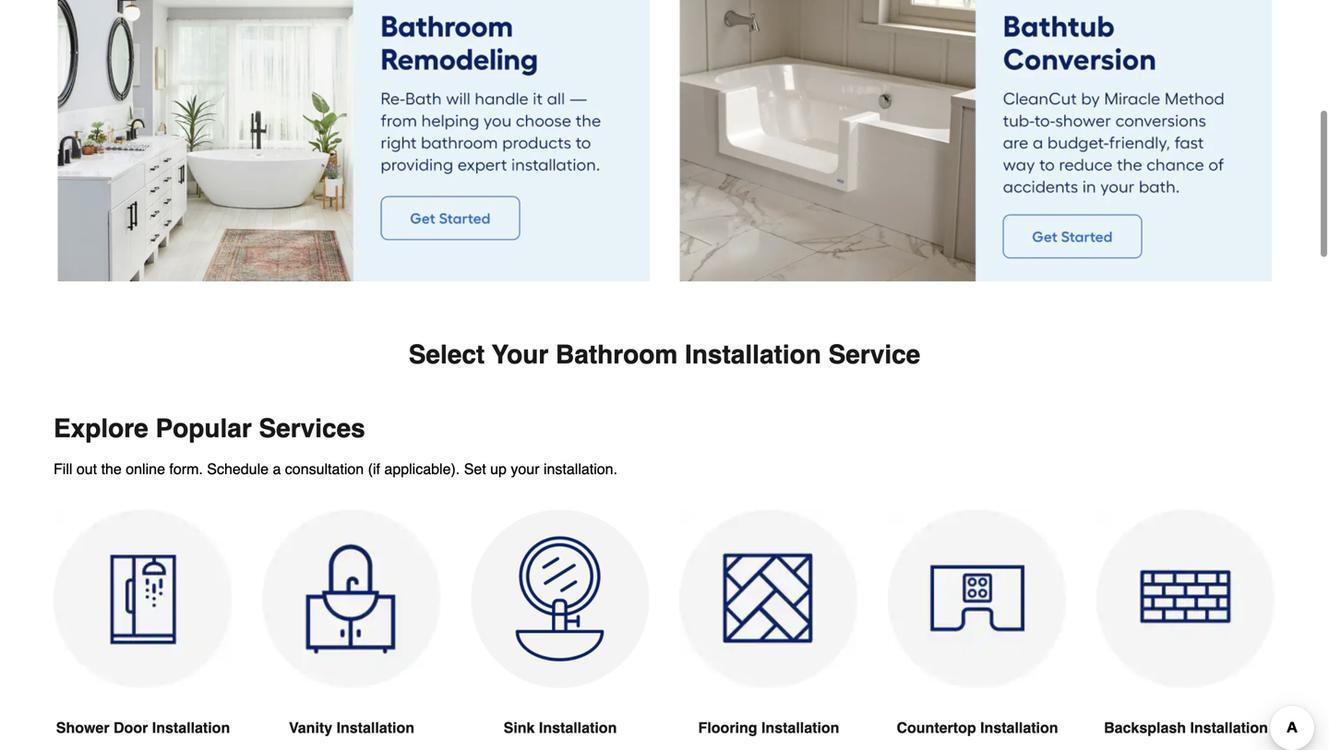 Task type: describe. For each thing, give the bounding box(es) containing it.
service
[[829, 340, 921, 370]]

popular
[[156, 414, 252, 444]]

flooring
[[699, 720, 758, 737]]

out
[[77, 461, 97, 478]]

vanity installation link
[[262, 510, 441, 751]]

select
[[409, 340, 485, 370]]

explore
[[54, 414, 148, 444]]

schedule
[[207, 461, 269, 478]]

shower
[[56, 720, 109, 737]]

sink installation link
[[471, 510, 650, 751]]

re-bath will handle it all, from helping you choose the right products to providing installation. image
[[57, 0, 650, 281]]

consultation
[[285, 461, 364, 478]]

installation for vanity installation
[[337, 720, 415, 737]]

clean cut by miracle method tub-to-shower conversions reduce accidents and are economical and fast. image
[[680, 0, 1273, 281]]

an icon of a vessel sink with faucet and mirror. image
[[471, 510, 650, 689]]

installation for backsplash installation
[[1191, 720, 1269, 737]]

the
[[101, 461, 122, 478]]

up
[[490, 461, 507, 478]]

shower door installation link
[[54, 510, 233, 751]]

shower door installation
[[56, 720, 230, 737]]

vanity installation
[[289, 720, 415, 737]]

set
[[464, 461, 486, 478]]

an icon of a bath vanity with sink, faucet and mirror. image
[[262, 510, 441, 690]]

an icon of a floor tile. image
[[680, 510, 859, 690]]

installation for countertop installation
[[981, 720, 1059, 737]]

explore popular services
[[54, 414, 365, 444]]

vanity
[[289, 720, 333, 737]]

online
[[126, 461, 165, 478]]

(if
[[368, 461, 380, 478]]

your
[[511, 461, 540, 478]]



Task type: vqa. For each thing, say whether or not it's contained in the screenshot.
'45'
no



Task type: locate. For each thing, give the bounding box(es) containing it.
installation for flooring installation
[[762, 720, 840, 737]]

your
[[492, 340, 549, 370]]

fill
[[54, 461, 72, 478]]

an icon of a shower door with shower head. image
[[54, 510, 233, 690]]

backsplash
[[1105, 720, 1187, 737]]

backsplash installation
[[1105, 720, 1269, 737]]

form.
[[169, 461, 203, 478]]

installation.
[[544, 461, 618, 478]]

an icon of a countertop with a 4-burner cooktop. image
[[888, 510, 1068, 690]]

a
[[273, 461, 281, 478]]

applicable).
[[385, 461, 460, 478]]

flooring installation
[[699, 720, 840, 737]]

sink installation
[[504, 720, 617, 737]]

services
[[259, 414, 365, 444]]

sink
[[504, 720, 535, 737]]

bathroom
[[556, 340, 678, 370]]

countertop installation link
[[888, 510, 1068, 751]]

backsplash installation link
[[1097, 510, 1276, 751]]

an icon of a backsplash. image
[[1097, 510, 1276, 690]]

fill out the online form. schedule a consultation (if applicable). set up your installation.
[[54, 461, 618, 478]]

countertop installation
[[897, 720, 1059, 737]]

installation for sink installation
[[539, 720, 617, 737]]

flooring installation link
[[680, 510, 859, 751]]

countertop
[[897, 720, 977, 737]]

select your bathroom installation service
[[409, 340, 921, 370]]

installation
[[685, 340, 822, 370], [152, 720, 230, 737], [337, 720, 415, 737], [539, 720, 617, 737], [762, 720, 840, 737], [981, 720, 1059, 737], [1191, 720, 1269, 737]]

door
[[114, 720, 148, 737]]



